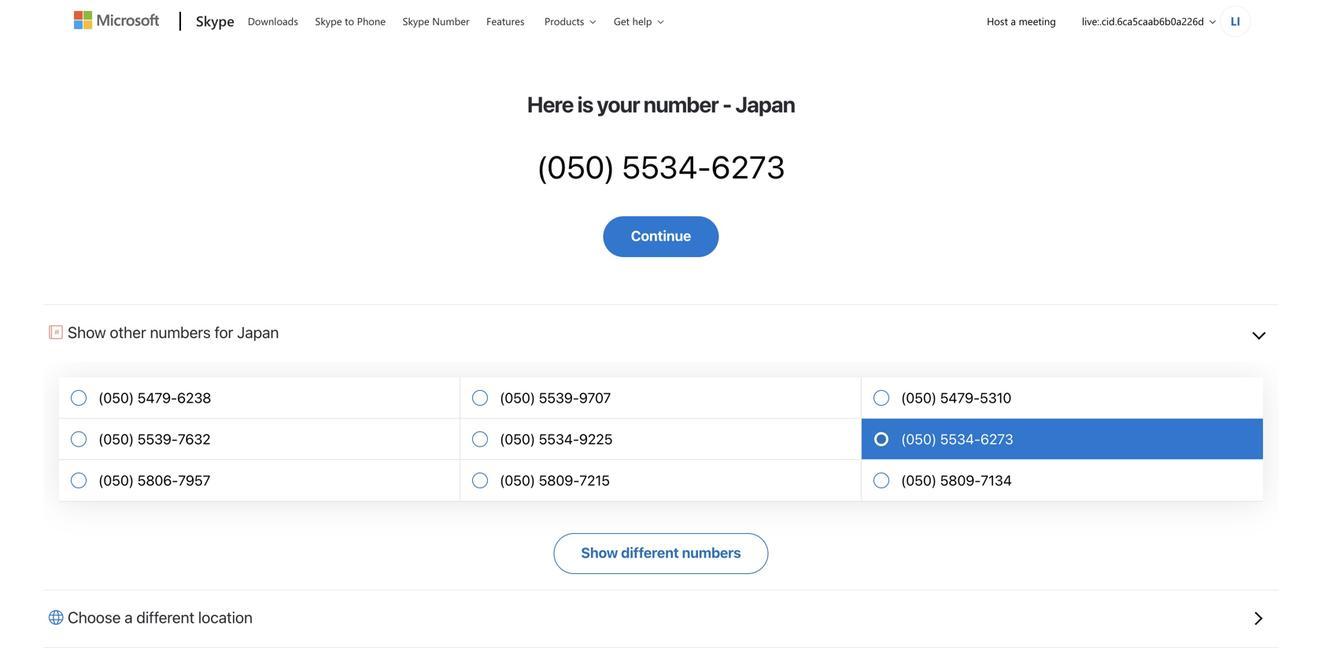 Task type: locate. For each thing, give the bounding box(es) containing it.
2 horizontal spatial 5534-
[[941, 431, 981, 448]]

help
[[633, 14, 652, 28]]

(050) up (050) 5534-9225
[[500, 390, 536, 407]]

0 horizontal spatial 5479-
[[138, 390, 177, 407]]

6273 inside 0 5 0 5 5 3 4 6 2 7 3 element
[[981, 431, 1014, 448]]

1 horizontal spatial 6273
[[981, 431, 1014, 448]]

1 horizontal spatial (050) 5534-6273
[[901, 431, 1014, 448]]

meeting
[[1019, 14, 1057, 28]]

5539- inside 0 5 0 5 5 3 9 9 7 0 7 element
[[539, 390, 579, 407]]

5479- up 0 5 0 5 5 3 4 6 2 7 3 element
[[941, 390, 980, 407]]

downloads
[[248, 14, 298, 28]]

different up choose a different location dropdown button
[[621, 545, 679, 562]]

(050) up (050) 5539-7632
[[98, 390, 134, 407]]

6273
[[712, 148, 786, 185], [981, 431, 1014, 448]]

japan
[[736, 91, 795, 117], [237, 323, 279, 342]]

1 vertical spatial 6273
[[981, 431, 1014, 448]]

(050) down the 0 5 0 5 5 3 4 9 2 2 5 element
[[500, 473, 536, 489]]

show inside dropdown button
[[68, 323, 106, 342]]

5809- inside '0 5 0 5 8 0 9 7 1 3 4' element
[[941, 473, 981, 489]]

0 5 0 5 8 0 9 7 1 3 4 element
[[901, 473, 1012, 490]]

skype for skype to phone
[[315, 14, 342, 28]]

0 horizontal spatial 5534-
[[539, 431, 579, 448]]

0 horizontal spatial different
[[137, 609, 195, 627]]

host
[[987, 14, 1008, 28]]

5539- up (050) 5534-9225
[[539, 390, 579, 407]]

live:.cid.6ca5caab6b0a226d
[[1083, 14, 1205, 28]]

features
[[487, 14, 525, 28]]

skype left number
[[403, 14, 430, 28]]

0 vertical spatial (050) 5534-6273
[[537, 148, 786, 185]]

(050) 5539-7632
[[98, 431, 211, 448]]

-
[[723, 91, 732, 117]]

skype to phone
[[315, 14, 386, 28]]

host a meeting
[[987, 14, 1057, 28]]

0 vertical spatial japan
[[736, 91, 795, 117]]

a right host
[[1011, 14, 1016, 28]]

1 horizontal spatial show
[[581, 545, 618, 562]]

(050) 5534-6273 down here is your number - japan
[[537, 148, 786, 185]]

(050) 5479-5310
[[901, 390, 1012, 407]]

phone
[[357, 14, 386, 28]]

show for show different numbers
[[581, 545, 618, 562]]

skype left downloads
[[196, 11, 234, 30]]

continue button
[[604, 217, 719, 257]]

skype number link
[[396, 1, 477, 39]]

skype left to at the left of the page
[[315, 14, 342, 28]]

(050) 5806-7957
[[98, 473, 211, 489]]

0 5 0 5 5 3 4 9 2 2 5 element
[[500, 431, 613, 448]]

0 horizontal spatial 6273
[[712, 148, 786, 185]]

(050) down 0 5 0 5 4 7 9 5 3 1 0 element
[[901, 431, 937, 448]]

(050) 5534-6273
[[537, 148, 786, 185], [901, 431, 1014, 448]]

(050) 5479-6238 radio
[[59, 378, 461, 419]]

5479- for 6238
[[138, 390, 177, 407]]

2 horizontal spatial skype
[[403, 14, 430, 28]]

0 vertical spatial numbers
[[150, 323, 211, 342]]

5479- inside 0 5 0 5 4 7 9 6 2 3 8 element
[[138, 390, 177, 407]]

5534- inside 0 5 0 5 5 3 4 6 2 7 3 element
[[941, 431, 981, 448]]

1 horizontal spatial japan
[[736, 91, 795, 117]]

(050) for the (050) 5809-7134 option
[[901, 473, 937, 489]]

0 5 0 5 5 3 9 9 7 0 7 element
[[500, 390, 611, 407]]

host a meeting link
[[974, 1, 1070, 41]]

skype inside skype 'link'
[[196, 11, 234, 30]]

6273 up the 7134
[[981, 431, 1014, 448]]

(050) inside 0 5 0 5 8 0 6 7 9 5 7 element
[[98, 473, 134, 489]]

(050) inside 0 5 0 5 5 3 9 7 6 3 2 element
[[98, 431, 134, 448]]

5534- for 0 5 0 5 5 3 4 6 2 7 3 element
[[941, 431, 981, 448]]

1 vertical spatial 5539-
[[138, 431, 178, 448]]

(050)
[[537, 148, 615, 185], [98, 390, 134, 407], [500, 390, 536, 407], [901, 390, 937, 407], [98, 431, 134, 448], [500, 431, 536, 448], [901, 431, 937, 448], [98, 473, 134, 489], [500, 473, 536, 489], [901, 473, 937, 489]]

(050) 5534-6273 inside option
[[901, 431, 1014, 448]]

5809- for 7134
[[941, 473, 981, 489]]

(050) left 5806-
[[98, 473, 134, 489]]

numbers
[[150, 323, 211, 342], [682, 545, 741, 562]]

0 horizontal spatial a
[[125, 609, 133, 627]]

show left other
[[68, 323, 106, 342]]

show different numbers
[[581, 545, 741, 562]]

downloads link
[[241, 1, 305, 39]]

0 vertical spatial different
[[621, 545, 679, 562]]

0 horizontal spatial 5809-
[[539, 473, 580, 489]]

get help button
[[604, 1, 677, 41]]

skype inside skype number link
[[403, 14, 430, 28]]

(050) inside the 0 5 0 5 5 3 4 9 2 2 5 element
[[500, 431, 536, 448]]

1 vertical spatial numbers
[[682, 545, 741, 562]]

1 horizontal spatial different
[[621, 545, 679, 562]]

here is your number - japan
[[527, 91, 795, 117]]

(050) for (050) 5809-7215 radio
[[500, 473, 536, 489]]

5534- down here is your number - japan
[[622, 148, 712, 185]]

5539- up 5806-
[[138, 431, 178, 448]]

1 horizontal spatial 5479-
[[941, 390, 980, 407]]

0 vertical spatial 5539-
[[539, 390, 579, 407]]

0 horizontal spatial 5539-
[[138, 431, 178, 448]]

5479-
[[138, 390, 177, 407], [941, 390, 980, 407]]

(050) inside 0 5 0 5 4 7 9 6 2 3 8 element
[[98, 390, 134, 407]]

0 vertical spatial show
[[68, 323, 106, 342]]

(050) 5539-7632 radio
[[59, 419, 461, 461]]

skype number
[[403, 14, 470, 28]]

5534-
[[622, 148, 712, 185], [539, 431, 579, 448], [941, 431, 981, 448]]

(050) up (050) 5809-7215
[[500, 431, 536, 448]]

5479- up (050) 5539-7632
[[138, 390, 177, 407]]

5809- down the 0 5 0 5 5 3 4 9 2 2 5 element
[[539, 473, 580, 489]]

a right choose
[[125, 609, 133, 627]]

1 horizontal spatial a
[[1011, 14, 1016, 28]]

different
[[621, 545, 679, 562], [137, 609, 195, 627]]

(050) 5534-6273 down 0 5 0 5 4 7 9 5 3 1 0 element
[[901, 431, 1014, 448]]

1 horizontal spatial numbers
[[682, 545, 741, 562]]

1 vertical spatial japan
[[237, 323, 279, 342]]

(050) up 0 5 0 5 5 3 4 6 2 7 3 element
[[901, 390, 937, 407]]

6273 down the -
[[712, 148, 786, 185]]

0 horizontal spatial japan
[[237, 323, 279, 342]]

show inside button
[[581, 545, 618, 562]]

(050) up (050) 5806-7957 at the left of page
[[98, 431, 134, 448]]

(050) for (050) 5539-9707 radio
[[500, 390, 536, 407]]

skype
[[196, 11, 234, 30], [315, 14, 342, 28], [403, 14, 430, 28]]

(050) for (050) 5479-6238 radio
[[98, 390, 134, 407]]

(050) for (050) 5806-7957 option
[[98, 473, 134, 489]]

skype for skype
[[196, 11, 234, 30]]

5479- inside 0 5 0 5 4 7 9 5 3 1 0 element
[[941, 390, 980, 407]]

(050) 5534-9225
[[500, 431, 613, 448]]

1 vertical spatial show
[[581, 545, 618, 562]]

choose a different location
[[68, 609, 253, 627]]

(050) inside '0 5 0 5 8 0 9 7 1 3 4' element
[[901, 473, 937, 489]]

numbers inside show different numbers button
[[682, 545, 741, 562]]

show different numbers button
[[554, 534, 769, 575]]

1 vertical spatial (050) 5534-6273
[[901, 431, 1014, 448]]

1 5479- from the left
[[138, 390, 177, 407]]

a
[[1011, 14, 1016, 28], [125, 609, 133, 627]]

(050) down 0 5 0 5 5 3 4 6 2 7 3 element
[[901, 473, 937, 489]]

5479- for 5310
[[941, 390, 980, 407]]

different inside dropdown button
[[137, 609, 195, 627]]

5809-
[[539, 473, 580, 489], [941, 473, 981, 489]]

5809- inside 0 5 0 5 8 0 9 7 2 1 5 element
[[539, 473, 580, 489]]

1 horizontal spatial skype
[[315, 14, 342, 28]]

0 horizontal spatial show
[[68, 323, 106, 342]]

microsoft image
[[74, 11, 159, 29]]

get help
[[614, 14, 652, 28]]

0 horizontal spatial skype
[[196, 11, 234, 30]]

5534- down 0 5 0 5 5 3 9 9 7 0 7 element
[[539, 431, 579, 448]]

show
[[68, 323, 106, 342], [581, 545, 618, 562]]

skype inside skype to phone link
[[315, 14, 342, 28]]

different inside button
[[621, 545, 679, 562]]

0 vertical spatial a
[[1011, 14, 1016, 28]]

5539- for 9707
[[539, 390, 579, 407]]

5534- down 0 5 0 5 4 7 9 5 3 1 0 element
[[941, 431, 981, 448]]

1 vertical spatial a
[[125, 609, 133, 627]]

0 horizontal spatial (050) 5534-6273
[[537, 148, 786, 185]]

here
[[527, 91, 574, 117]]

(050) down is
[[537, 148, 615, 185]]

(050) 5479-5310 radio
[[862, 378, 1264, 419]]

continue
[[631, 228, 691, 244]]

show down the 7215
[[581, 545, 618, 562]]

(050) inside 0 5 0 5 5 3 4 6 2 7 3 element
[[901, 431, 937, 448]]

5539- inside 0 5 0 5 5 3 9 7 6 3 2 element
[[138, 431, 178, 448]]

skype for skype number
[[403, 14, 430, 28]]

different left location
[[137, 609, 195, 627]]

(050) 5809-7215 radio
[[461, 461, 862, 502]]

(050) inside 0 5 0 5 8 0 9 7 2 1 5 element
[[500, 473, 536, 489]]

a for different
[[125, 609, 133, 627]]

2 5809- from the left
[[941, 473, 981, 489]]

japan right for
[[237, 323, 279, 342]]

1 horizontal spatial 5809-
[[941, 473, 981, 489]]

japan right the -
[[736, 91, 795, 117]]

1 5809- from the left
[[539, 473, 580, 489]]

1 vertical spatial different
[[137, 609, 195, 627]]

2 5479- from the left
[[941, 390, 980, 407]]

(050) inside 0 5 0 5 4 7 9 5 3 1 0 element
[[901, 390, 937, 407]]

1 horizontal spatial 5539-
[[539, 390, 579, 407]]

0 horizontal spatial numbers
[[150, 323, 211, 342]]

a inside dropdown button
[[125, 609, 133, 627]]

skype link
[[188, 1, 239, 43]]

numbers inside show other numbers for japan dropdown button
[[150, 323, 211, 342]]

(050) inside 0 5 0 5 5 3 9 9 7 0 7 element
[[500, 390, 536, 407]]

(050) 5479-6238
[[98, 390, 211, 407]]

5809- down 0 5 0 5 5 3 4 6 2 7 3 element
[[941, 473, 981, 489]]

5539-
[[539, 390, 579, 407], [138, 431, 178, 448]]

5534- inside the 0 5 0 5 5 3 4 9 2 2 5 element
[[539, 431, 579, 448]]



Task type: vqa. For each thing, say whether or not it's contained in the screenshot.
forwarding
no



Task type: describe. For each thing, give the bounding box(es) containing it.
get
[[614, 14, 630, 28]]

0 5 0 5 5 3 9 7 6 3 2 element
[[98, 431, 211, 448]]

(050) 5809-7134 radio
[[862, 461, 1264, 502]]

(050) for (050) 5534-9225 option
[[500, 431, 536, 448]]

show other numbers for japan button
[[43, 305, 1279, 362]]

5539- for 7632
[[138, 431, 178, 448]]

5310
[[980, 390, 1012, 407]]

7215
[[580, 473, 610, 489]]

(050) 5534-9225 radio
[[461, 419, 862, 461]]

number
[[644, 91, 719, 117]]

(050) 5806-7957 radio
[[59, 461, 461, 502]]

location
[[198, 609, 253, 627]]

(050) 5539-9707
[[500, 390, 611, 407]]

other
[[110, 323, 146, 342]]

6238
[[177, 390, 211, 407]]

li
[[1231, 13, 1241, 29]]

0 5 0 5 5 3 4 6 2 7 3 element
[[901, 431, 1014, 448]]

to
[[345, 14, 354, 28]]

5806-
[[138, 473, 178, 489]]

5534- for the 0 5 0 5 5 3 4 9 2 2 5 element
[[539, 431, 579, 448]]

features link
[[480, 1, 532, 39]]

0 5 0 5 8 0 6 7 9 5 7 element
[[98, 473, 211, 490]]

collapse-suggested-numbers option group
[[59, 378, 1264, 502]]

9707
[[579, 390, 611, 407]]

your
[[597, 91, 640, 117]]

products
[[545, 14, 584, 28]]

show for show other numbers for japan
[[68, 323, 106, 342]]

choose
[[68, 609, 121, 627]]

is
[[578, 91, 593, 117]]

(050) 5809-7134
[[901, 473, 1012, 489]]

0 5 0 5 4 7 9 6 2 3 8 element
[[98, 390, 211, 407]]

0 5 0 5 8 0 9 7 2 1 5 element
[[500, 473, 610, 490]]

choose a different location button
[[43, 590, 1279, 648]]

a for meeting
[[1011, 14, 1016, 28]]

products button
[[535, 1, 609, 41]]

(050) for (050) 5539-7632 option
[[98, 431, 134, 448]]

9225
[[579, 431, 613, 448]]

5809- for 7215
[[539, 473, 580, 489]]

number
[[432, 14, 470, 28]]

7134
[[981, 473, 1012, 489]]

7632
[[178, 431, 211, 448]]

0 vertical spatial 6273
[[712, 148, 786, 185]]

numbers for other
[[150, 323, 211, 342]]

(050) for (050) 5479-5310 option
[[901, 390, 937, 407]]

(050) 5534-6273 radio
[[862, 419, 1264, 461]]

(050) 5809-7215
[[500, 473, 610, 489]]

skype to phone link
[[308, 1, 393, 39]]

0 5 0 5 4 7 9 5 3 1 0 element
[[901, 390, 1012, 407]]

(050) for (050) 5534-6273 option
[[901, 431, 937, 448]]

1 horizontal spatial 5534-
[[622, 148, 712, 185]]

(050) 5539-9707 radio
[[461, 378, 862, 419]]

numbers for different
[[682, 545, 741, 562]]

for
[[215, 323, 233, 342]]

japan inside dropdown button
[[237, 323, 279, 342]]

show other numbers for japan
[[68, 323, 279, 342]]

7957
[[178, 473, 211, 489]]



